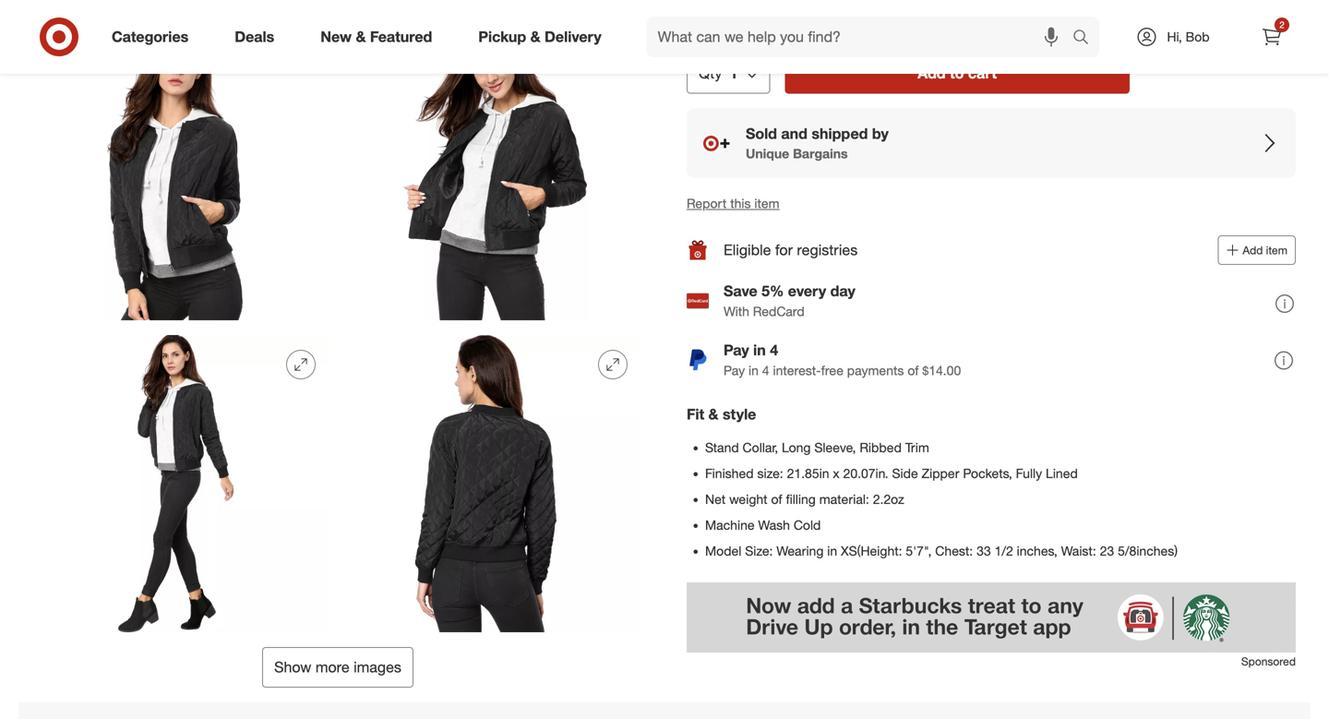 Task type: vqa. For each thing, say whether or not it's contained in the screenshot.
about related to About Target
no



Task type: describe. For each thing, give the bounding box(es) containing it.
hi,
[[1168, 29, 1183, 45]]

hi, bob
[[1168, 29, 1210, 45]]

new & featured
[[321, 28, 432, 46]]

1 vertical spatial 4
[[763, 363, 770, 379]]

deals
[[235, 28, 274, 46]]

machine wash cold
[[705, 517, 821, 533]]

allegra k women's quilted zip-up raglan sleeves bomber jacket, 4 of 10 image
[[345, 23, 643, 321]]

ribbed
[[860, 440, 902, 456]]

by
[[872, 125, 889, 143]]

add item button
[[1218, 236, 1296, 265]]

fit & style
[[687, 406, 757, 424]]

1
[[730, 64, 738, 82]]

0 vertical spatial 4
[[770, 341, 779, 359]]

add to cart
[[918, 64, 997, 82]]

images
[[354, 659, 402, 677]]

pickup & delivery link
[[463, 17, 625, 57]]

image gallery element
[[33, 0, 643, 688]]

and
[[782, 125, 808, 143]]

qty
[[699, 64, 722, 82]]

interest-
[[773, 363, 821, 379]]

sold
[[746, 125, 777, 143]]

& for pickup
[[531, 28, 541, 46]]

long
[[782, 440, 811, 456]]

show
[[274, 659, 312, 677]]

search button
[[1065, 17, 1109, 61]]

finished
[[705, 466, 754, 482]]

sponsored
[[1242, 655, 1296, 669]]

wearing
[[777, 543, 824, 559]]

style
[[723, 406, 757, 424]]

add for add item
[[1243, 243, 1264, 257]]

What can we help you find? suggestions appear below search field
[[647, 17, 1078, 57]]

eligible
[[724, 241, 771, 259]]

finished size: 21.85in x 20.07in. side zipper pockets, fully lined
[[705, 466, 1078, 482]]

pay in 4 pay in 4 interest-free payments of $14.00
[[724, 341, 961, 379]]

featured
[[370, 28, 432, 46]]

model
[[705, 543, 742, 559]]

pickup
[[479, 28, 527, 46]]

size:
[[758, 466, 784, 482]]

& for new
[[356, 28, 366, 46]]

in right the wearing
[[828, 543, 838, 559]]

side
[[892, 466, 918, 482]]

33
[[977, 543, 991, 559]]

inches,
[[1017, 543, 1058, 559]]

cart
[[968, 64, 997, 82]]

fulfillment region
[[687, 0, 1296, 178]]

material:
[[820, 491, 870, 508]]

pickup & delivery
[[479, 28, 602, 46]]

2 pay from the top
[[724, 363, 745, 379]]

categories
[[112, 28, 189, 46]]

5'7",
[[906, 543, 932, 559]]

& for fit
[[709, 406, 719, 424]]

item inside "report this item" button
[[755, 195, 780, 211]]

sold and shipped by unique bargains
[[746, 125, 889, 161]]

20.07in.
[[844, 466, 889, 482]]

filling
[[786, 491, 816, 508]]

size:
[[745, 543, 773, 559]]

wash
[[758, 517, 790, 533]]

report this item button
[[687, 194, 780, 213]]

5%
[[762, 282, 784, 300]]

stand collar, long sleeve, ribbed trim
[[705, 440, 930, 456]]

unique
[[746, 145, 790, 161]]

2.2oz
[[873, 491, 905, 508]]

new & featured link
[[305, 17, 455, 57]]

this
[[731, 195, 751, 211]]

qty 1
[[699, 64, 738, 82]]

more
[[316, 659, 350, 677]]

save
[[724, 282, 758, 300]]

deals link
[[219, 17, 298, 57]]

isn't
[[751, 11, 777, 29]]

2
[[1280, 19, 1285, 30]]

new
[[321, 28, 352, 46]]

search
[[1065, 30, 1109, 48]]

report
[[687, 195, 727, 211]]



Task type: locate. For each thing, give the bounding box(es) containing it.
of
[[908, 363, 919, 379], [771, 491, 783, 508]]

2 vertical spatial item
[[1267, 243, 1288, 257]]

net
[[705, 491, 726, 508]]

in inside the fulfillment region
[[813, 11, 825, 29]]

1 horizontal spatial add
[[1243, 243, 1264, 257]]

0 horizontal spatial of
[[771, 491, 783, 508]]

4
[[770, 341, 779, 359], [763, 363, 770, 379]]

payments
[[847, 363, 904, 379]]

eligible for registries
[[724, 241, 858, 259]]

1 vertical spatial of
[[771, 491, 783, 508]]

& right fit
[[709, 406, 719, 424]]

shipped
[[812, 125, 868, 143]]

in left interest-
[[749, 363, 759, 379]]

this item isn't sold in stores
[[687, 11, 870, 29]]

bargains
[[793, 145, 848, 161]]

0 vertical spatial add
[[918, 64, 946, 82]]

4 left interest-
[[763, 363, 770, 379]]

& right pickup
[[531, 28, 541, 46]]

1 vertical spatial add
[[1243, 243, 1264, 257]]

0 vertical spatial item
[[718, 11, 747, 29]]

add
[[918, 64, 946, 82], [1243, 243, 1264, 257]]

allegra k women's quilted zip-up raglan sleeves bomber jacket, 3 of 10 image
[[33, 23, 331, 321]]

21.85in
[[787, 466, 830, 482]]

0 horizontal spatial 4
[[763, 363, 770, 379]]

xs(height:
[[841, 543, 903, 559]]

1 horizontal spatial item
[[755, 195, 780, 211]]

to
[[950, 64, 964, 82]]

free
[[821, 363, 844, 379]]

show more images
[[274, 659, 402, 677]]

add for add to cart
[[918, 64, 946, 82]]

item inside the fulfillment region
[[718, 11, 747, 29]]

sold
[[781, 11, 809, 29]]

2 link
[[1252, 17, 1293, 57]]

stores
[[829, 11, 870, 29]]

with
[[724, 304, 750, 320]]

item for this
[[718, 11, 747, 29]]

2 horizontal spatial &
[[709, 406, 719, 424]]

machine
[[705, 517, 755, 533]]

$14.00
[[923, 363, 961, 379]]

waist:
[[1062, 543, 1097, 559]]

1 vertical spatial pay
[[724, 363, 745, 379]]

0 horizontal spatial add
[[918, 64, 946, 82]]

trim
[[906, 440, 930, 456]]

delivery
[[545, 28, 602, 46]]

chest:
[[936, 543, 973, 559]]

show more images button
[[262, 648, 414, 688]]

&
[[356, 28, 366, 46], [531, 28, 541, 46], [709, 406, 719, 424]]

bob
[[1186, 29, 1210, 45]]

net weight of filling material: 2.2oz
[[705, 491, 905, 508]]

of inside pay in 4 pay in 4 interest-free payments of $14.00
[[908, 363, 919, 379]]

0 horizontal spatial &
[[356, 28, 366, 46]]

allegra k women's quilted zip-up raglan sleeves bomber jacket, 5 of 10 image
[[33, 335, 331, 633]]

& inside "link"
[[356, 28, 366, 46]]

1/2
[[995, 543, 1014, 559]]

4 up interest-
[[770, 341, 779, 359]]

pockets,
[[963, 466, 1013, 482]]

day
[[831, 282, 856, 300]]

categories link
[[96, 17, 212, 57]]

2 horizontal spatial item
[[1267, 243, 1288, 257]]

1 vertical spatial item
[[755, 195, 780, 211]]

item
[[718, 11, 747, 29], [755, 195, 780, 211], [1267, 243, 1288, 257]]

0 vertical spatial pay
[[724, 341, 750, 359]]

allegra k women's quilted zip-up raglan sleeves bomber jacket, 6 of 10 image
[[345, 335, 643, 633]]

report this item
[[687, 195, 780, 211]]

lined
[[1046, 466, 1078, 482]]

of left filling
[[771, 491, 783, 508]]

1 pay from the top
[[724, 341, 750, 359]]

of left $14.00
[[908, 363, 919, 379]]

0 vertical spatial of
[[908, 363, 919, 379]]

fully
[[1016, 466, 1043, 482]]

add to cart button
[[785, 53, 1130, 94]]

add inside button
[[918, 64, 946, 82]]

in down redcard
[[754, 341, 766, 359]]

23
[[1100, 543, 1115, 559]]

redcard
[[753, 304, 805, 320]]

add inside button
[[1243, 243, 1264, 257]]

stand
[[705, 440, 739, 456]]

0 horizontal spatial item
[[718, 11, 747, 29]]

5/8inches)
[[1118, 543, 1178, 559]]

every
[[788, 282, 827, 300]]

x
[[833, 466, 840, 482]]

pay down with
[[724, 341, 750, 359]]

for
[[776, 241, 793, 259]]

sleeve,
[[815, 440, 856, 456]]

1 horizontal spatial &
[[531, 28, 541, 46]]

weight
[[730, 491, 768, 508]]

fit
[[687, 406, 705, 424]]

item for add
[[1267, 243, 1288, 257]]

registries
[[797, 241, 858, 259]]

advertisement region
[[687, 583, 1296, 653]]

item inside add item button
[[1267, 243, 1288, 257]]

pay
[[724, 341, 750, 359], [724, 363, 745, 379]]

& right new at the left
[[356, 28, 366, 46]]

cold
[[794, 517, 821, 533]]

1 horizontal spatial of
[[908, 363, 919, 379]]

pay up style on the right bottom of the page
[[724, 363, 745, 379]]

1 horizontal spatial 4
[[770, 341, 779, 359]]

save 5% every day with redcard
[[724, 282, 856, 320]]

zipper
[[922, 466, 960, 482]]

this
[[687, 11, 714, 29]]

model size: wearing in xs(height: 5'7", chest: 33 1/2 inches, waist: 23 5/8inches)
[[705, 543, 1178, 559]]

in right sold
[[813, 11, 825, 29]]

collar,
[[743, 440, 779, 456]]



